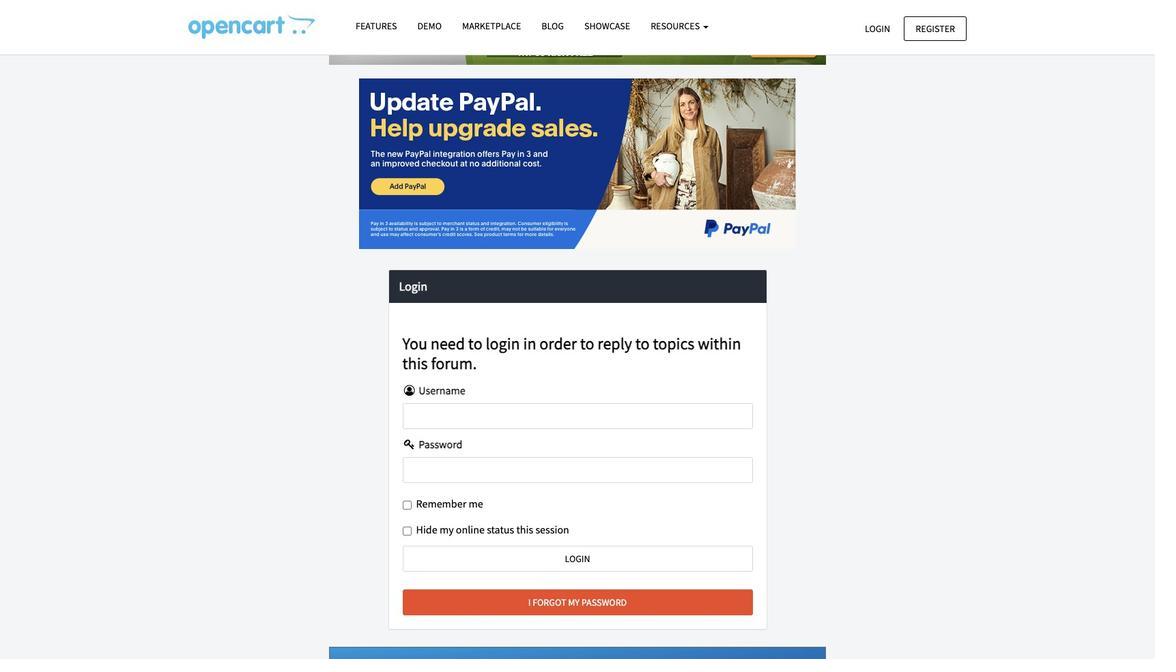 Task type: vqa. For each thing, say whether or not it's contained in the screenshot.
coded
no



Task type: describe. For each thing, give the bounding box(es) containing it.
1 horizontal spatial this
[[517, 523, 534, 537]]

need
[[431, 334, 465, 355]]

showcase link
[[574, 14, 641, 38]]

blog link
[[532, 14, 574, 38]]

a2 hosting image
[[329, 3, 826, 65]]

username
[[417, 384, 466, 398]]

showcase
[[585, 20, 630, 32]]

login link
[[854, 16, 902, 41]]

register link
[[904, 16, 967, 41]]

you
[[403, 334, 428, 355]]

hide
[[416, 523, 438, 537]]

i forgot my password link
[[403, 590, 753, 616]]

features
[[356, 20, 397, 32]]

user circle o image
[[403, 386, 417, 396]]

login inside login link
[[865, 22, 891, 34]]

register
[[916, 22, 955, 34]]

3 to from the left
[[636, 334, 650, 355]]

reply
[[598, 334, 632, 355]]

2 to from the left
[[580, 334, 595, 355]]

demo link
[[407, 14, 452, 38]]

i forgot my password
[[528, 597, 627, 609]]

demo
[[418, 20, 442, 32]]

1 vertical spatial login
[[399, 278, 428, 294]]

resources
[[651, 20, 702, 32]]

password
[[417, 438, 463, 452]]

this inside you need to login in order to reply to topics within this forum.
[[403, 353, 428, 374]]

Password password field
[[403, 457, 753, 483]]

remember
[[416, 497, 467, 511]]

1 horizontal spatial my
[[568, 597, 580, 609]]

password
[[582, 597, 627, 609]]



Task type: locate. For each thing, give the bounding box(es) containing it.
login
[[486, 334, 520, 355]]

i
[[528, 597, 531, 609]]

paypal payment gateway image
[[359, 78, 796, 249], [329, 648, 826, 660]]

hide my online status this session
[[416, 523, 569, 537]]

my right hide
[[440, 523, 454, 537]]

you need to login in order to reply to topics within this forum.
[[403, 334, 741, 374]]

0 horizontal spatial my
[[440, 523, 454, 537]]

to
[[468, 334, 483, 355], [580, 334, 595, 355], [636, 334, 650, 355]]

0 horizontal spatial this
[[403, 353, 428, 374]]

None checkbox
[[403, 501, 411, 510]]

0 vertical spatial login
[[865, 22, 891, 34]]

this up user circle o icon
[[403, 353, 428, 374]]

remember me
[[416, 497, 483, 511]]

0 horizontal spatial login
[[399, 278, 428, 294]]

1 horizontal spatial login
[[865, 22, 891, 34]]

me
[[469, 497, 483, 511]]

0 vertical spatial paypal payment gateway image
[[359, 78, 796, 249]]

login left register
[[865, 22, 891, 34]]

None checkbox
[[403, 527, 411, 536]]

to left login
[[468, 334, 483, 355]]

forum.
[[431, 353, 477, 374]]

status
[[487, 523, 514, 537]]

marketplace link
[[452, 14, 532, 38]]

session
[[536, 523, 569, 537]]

1 horizontal spatial to
[[580, 334, 595, 355]]

resources link
[[641, 14, 719, 38]]

topics
[[653, 334, 695, 355]]

1 vertical spatial this
[[517, 523, 534, 537]]

blog
[[542, 20, 564, 32]]

None submit
[[403, 546, 753, 573]]

online
[[456, 523, 485, 537]]

key image
[[403, 439, 417, 450]]

forgot
[[533, 597, 566, 609]]

in
[[523, 334, 537, 355]]

to left reply
[[580, 334, 595, 355]]

within
[[698, 334, 741, 355]]

1 vertical spatial my
[[568, 597, 580, 609]]

Username text field
[[403, 404, 753, 430]]

0 horizontal spatial to
[[468, 334, 483, 355]]

marketplace
[[462, 20, 521, 32]]

2 horizontal spatial to
[[636, 334, 650, 355]]

this
[[403, 353, 428, 374], [517, 523, 534, 537]]

login
[[865, 22, 891, 34], [399, 278, 428, 294]]

to right reply
[[636, 334, 650, 355]]

features link
[[346, 14, 407, 38]]

0 vertical spatial my
[[440, 523, 454, 537]]

my right forgot
[[568, 597, 580, 609]]

1 to from the left
[[468, 334, 483, 355]]

this right status
[[517, 523, 534, 537]]

my
[[440, 523, 454, 537], [568, 597, 580, 609]]

login up 'you'
[[399, 278, 428, 294]]

1 vertical spatial paypal payment gateway image
[[329, 648, 826, 660]]

0 vertical spatial this
[[403, 353, 428, 374]]

order
[[540, 334, 577, 355]]



